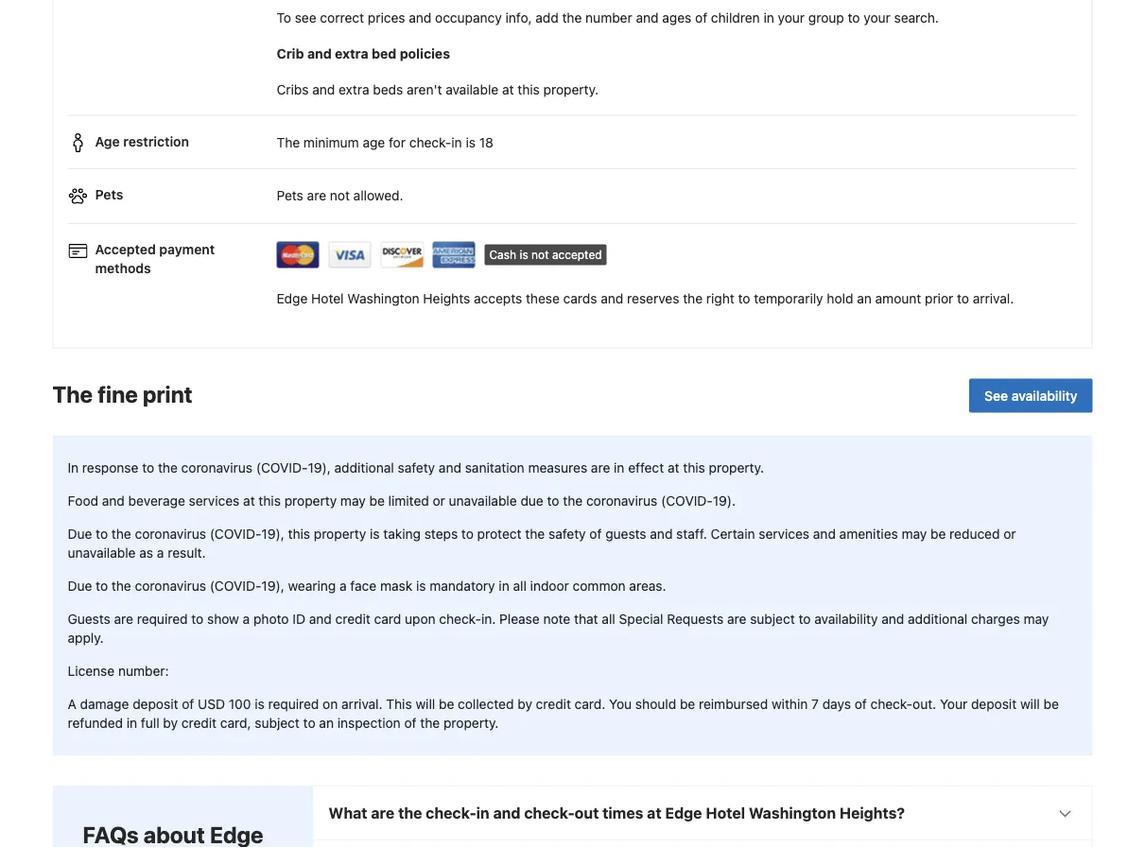 Task type: locate. For each thing, give the bounding box(es) containing it.
to up beverage
[[142, 460, 154, 476]]

may inside due to the coronavirus (covid-19), this property is taking steps to protect the safety of guests and staff. certain services and amenities may be reduced or unavailable as a result.
[[902, 526, 928, 542]]

the right add
[[563, 10, 582, 25]]

may left limited
[[341, 493, 366, 509]]

check-
[[410, 135, 452, 150], [439, 611, 482, 627], [871, 697, 913, 712], [426, 805, 477, 823], [525, 805, 575, 823]]

and right "crib"
[[307, 46, 332, 61]]

1 vertical spatial due
[[68, 578, 92, 594]]

1 will from the left
[[416, 697, 436, 712]]

license number:
[[68, 663, 169, 679]]

subject right requests
[[751, 611, 796, 627]]

due up guests
[[68, 578, 92, 594]]

1 vertical spatial safety
[[549, 526, 586, 542]]

guests are required to show a photo id and credit card upon check-in. please note that all special requests are subject to availability and additional charges may apply.
[[68, 611, 1050, 646]]

the left right
[[683, 291, 703, 307]]

to
[[848, 10, 861, 25], [739, 291, 751, 307], [958, 291, 970, 307], [142, 460, 154, 476], [547, 493, 560, 509], [96, 526, 108, 542], [462, 526, 474, 542], [96, 578, 108, 594], [191, 611, 204, 627], [799, 611, 811, 627], [303, 716, 316, 731]]

guests
[[68, 611, 110, 627]]

credit
[[336, 611, 371, 627], [536, 697, 571, 712], [182, 716, 217, 731]]

and left staff.
[[650, 526, 673, 542]]

cards
[[564, 291, 598, 307]]

1 vertical spatial an
[[319, 716, 334, 731]]

to right group
[[848, 10, 861, 25]]

a left face
[[340, 578, 347, 594]]

cash is not accepted
[[490, 248, 602, 262]]

may right charges
[[1024, 611, 1050, 627]]

an right hold
[[858, 291, 872, 307]]

0 horizontal spatial edge
[[277, 291, 308, 307]]

1 horizontal spatial will
[[1021, 697, 1041, 712]]

in
[[68, 460, 79, 476]]

0 horizontal spatial services
[[189, 493, 240, 509]]

property up wearing
[[285, 493, 337, 509]]

or right limited
[[433, 493, 446, 509]]

special
[[619, 611, 664, 627]]

are right measures
[[591, 460, 611, 476]]

id
[[293, 611, 306, 627]]

credit left card.
[[536, 697, 571, 712]]

0 vertical spatial additional
[[335, 460, 394, 476]]

are right guests
[[114, 611, 133, 627]]

is
[[466, 135, 476, 150], [520, 248, 529, 262], [370, 526, 380, 542], [416, 578, 426, 594], [255, 697, 265, 712]]

pets up "mastercard" image
[[277, 188, 304, 204]]

0 horizontal spatial a
[[157, 545, 164, 561]]

the right the inspection
[[420, 716, 440, 731]]

washington down discover icon
[[348, 291, 420, 307]]

children
[[712, 10, 760, 25]]

0 horizontal spatial unavailable
[[68, 545, 136, 561]]

0 horizontal spatial credit
[[182, 716, 217, 731]]

unavailable
[[449, 493, 517, 509], [68, 545, 136, 561]]

check- inside guests are required to show a photo id and credit card upon check-in. please note that all special requests are subject to availability and additional charges may apply.
[[439, 611, 482, 627]]

not left the "allowed."
[[330, 188, 350, 204]]

19), inside due to the coronavirus (covid-19), this property is taking steps to protect the safety of guests and staff. certain services and amenities may be reduced or unavailable as a result.
[[262, 526, 285, 542]]

1 horizontal spatial additional
[[908, 611, 968, 627]]

a inside due to the coronavirus (covid-19), this property is taking steps to protect the safety of guests and staff. certain services and amenities may be reduced or unavailable as a result.
[[157, 545, 164, 561]]

2 vertical spatial may
[[1024, 611, 1050, 627]]

additional up the food and beverage services at this property may be limited or unavailable due to the coronavirus (covid-19).
[[335, 460, 394, 476]]

to right prior
[[958, 291, 970, 307]]

washington
[[348, 291, 420, 307], [749, 805, 837, 823]]

to see correct prices and occupancy info, add the number and ages of children in your group to your search.
[[277, 10, 940, 25]]

1 vertical spatial arrival.
[[342, 697, 383, 712]]

1 horizontal spatial all
[[602, 611, 616, 627]]

and left sanitation
[[439, 460, 462, 476]]

required up "number:"
[[137, 611, 188, 627]]

edge right times
[[666, 805, 703, 823]]

days
[[823, 697, 852, 712]]

1 vertical spatial or
[[1004, 526, 1017, 542]]

all left indoor
[[513, 578, 527, 594]]

to inside a damage deposit of usd 100 is required on arrival. this will be collected by credit card. you should be reimbursed within 7 days of check-out. your deposit will be refunded in full by credit card, subject to an inspection of the property.
[[303, 716, 316, 731]]

accepts
[[474, 291, 523, 307]]

within
[[772, 697, 808, 712]]

are inside dropdown button
[[371, 805, 395, 823]]

arrival. inside a damage deposit of usd 100 is required on arrival. this will be collected by credit card. you should be reimbursed within 7 days of check-out. your deposit will be refunded in full by credit card, subject to an inspection of the property.
[[342, 697, 383, 712]]

is right 100
[[255, 697, 265, 712]]

by right collected
[[518, 697, 533, 712]]

credit down usd
[[182, 716, 217, 731]]

0 vertical spatial property
[[285, 493, 337, 509]]

0 horizontal spatial pets
[[95, 187, 123, 202]]

1 vertical spatial required
[[268, 697, 319, 712]]

unavailable left as on the left bottom of page
[[68, 545, 136, 561]]

1 vertical spatial may
[[902, 526, 928, 542]]

is left taking
[[370, 526, 380, 542]]

damage
[[80, 697, 129, 712]]

amenities
[[840, 526, 899, 542]]

required left the "on"
[[268, 697, 319, 712]]

safety up limited
[[398, 460, 435, 476]]

a right as on the left bottom of page
[[157, 545, 164, 561]]

extra
[[335, 46, 369, 61], [339, 82, 370, 97]]

1 due from the top
[[68, 526, 92, 542]]

of inside due to the coronavirus (covid-19), this property is taking steps to protect the safety of guests and staff. certain services and amenities may be reduced or unavailable as a result.
[[590, 526, 602, 542]]

0 vertical spatial services
[[189, 493, 240, 509]]

1 vertical spatial edge
[[666, 805, 703, 823]]

services
[[189, 493, 240, 509], [759, 526, 810, 542]]

1 vertical spatial 19),
[[262, 526, 285, 542]]

food
[[68, 493, 98, 509]]

0 vertical spatial subject
[[751, 611, 796, 627]]

19), for wearing
[[262, 578, 285, 594]]

1 horizontal spatial or
[[1004, 526, 1017, 542]]

2 horizontal spatial may
[[1024, 611, 1050, 627]]

0 vertical spatial by
[[518, 697, 533, 712]]

0 vertical spatial credit
[[336, 611, 371, 627]]

2 due from the top
[[68, 578, 92, 594]]

0 vertical spatial not
[[330, 188, 350, 204]]

group
[[809, 10, 845, 25]]

0 vertical spatial arrival.
[[974, 291, 1015, 307]]

1 vertical spatial unavailable
[[68, 545, 136, 561]]

is left 18
[[466, 135, 476, 150]]

washington inside dropdown button
[[749, 805, 837, 823]]

1 vertical spatial services
[[759, 526, 810, 542]]

mask
[[380, 578, 413, 594]]

cash
[[490, 248, 517, 262]]

this
[[518, 82, 540, 97], [683, 460, 706, 476], [259, 493, 281, 509], [288, 526, 310, 542]]

1 vertical spatial by
[[163, 716, 178, 731]]

heights?
[[840, 805, 906, 823]]

crib
[[277, 46, 304, 61]]

1 horizontal spatial a
[[243, 611, 250, 627]]

1 horizontal spatial credit
[[336, 611, 371, 627]]

the inside dropdown button
[[398, 805, 422, 823]]

pets down age
[[95, 187, 123, 202]]

property. up the '19).'
[[709, 460, 765, 476]]

0 vertical spatial required
[[137, 611, 188, 627]]

extra for beds
[[339, 82, 370, 97]]

1 vertical spatial the
[[53, 381, 93, 407]]

coronavirus up result.
[[135, 526, 206, 542]]

and right "cribs"
[[313, 82, 335, 97]]

1 vertical spatial availability
[[815, 611, 879, 627]]

subject right card,
[[255, 716, 300, 731]]

1 horizontal spatial subject
[[751, 611, 796, 627]]

of right the days
[[855, 697, 867, 712]]

1 vertical spatial a
[[340, 578, 347, 594]]

card.
[[575, 697, 606, 712]]

certain
[[711, 526, 756, 542]]

1 vertical spatial property.
[[709, 460, 765, 476]]

limited
[[389, 493, 429, 509]]

deposit right your
[[972, 697, 1017, 712]]

the left minimum
[[277, 135, 300, 150]]

0 horizontal spatial safety
[[398, 460, 435, 476]]

prior
[[926, 291, 954, 307]]

not inside accepted payment methods and conditions element
[[532, 248, 549, 262]]

1 your from the left
[[778, 10, 805, 25]]

and right food
[[102, 493, 125, 509]]

the inside a damage deposit of usd 100 is required on arrival. this will be collected by credit card. you should be reimbursed within 7 days of check-out. your deposit will be refunded in full by credit card, subject to an inspection of the property.
[[420, 716, 440, 731]]

not left "accepted"
[[532, 248, 549, 262]]

in
[[764, 10, 775, 25], [452, 135, 462, 150], [614, 460, 625, 476], [499, 578, 510, 594], [127, 716, 137, 731], [477, 805, 490, 823]]

at right times
[[647, 805, 662, 823]]

unavailable down sanitation
[[449, 493, 517, 509]]

1 vertical spatial washington
[[749, 805, 837, 823]]

1 horizontal spatial by
[[518, 697, 533, 712]]

the for the minimum age for check-in is 18
[[277, 135, 300, 150]]

pets are not allowed.
[[277, 188, 404, 204]]

this inside due to the coronavirus (covid-19), this property is taking steps to protect the safety of guests and staff. certain services and amenities may be reduced or unavailable as a result.
[[288, 526, 310, 542]]

by right full
[[163, 716, 178, 731]]

discover image
[[381, 242, 424, 268]]

due to the coronavirus (covid-19), this property is taking steps to protect the safety of guests and staff. certain services and amenities may be reduced or unavailable as a result.
[[68, 526, 1017, 561]]

1 horizontal spatial the
[[277, 135, 300, 150]]

not
[[330, 188, 350, 204], [532, 248, 549, 262]]

are down minimum
[[307, 188, 327, 204]]

1 horizontal spatial arrival.
[[974, 291, 1015, 307]]

0 vertical spatial the
[[277, 135, 300, 150]]

property up face
[[314, 526, 366, 542]]

1 deposit from the left
[[133, 697, 178, 712]]

the down measures
[[563, 493, 583, 509]]

see availability
[[985, 388, 1078, 403]]

1 vertical spatial extra
[[339, 82, 370, 97]]

or right reduced
[[1004, 526, 1017, 542]]

0 horizontal spatial an
[[319, 716, 334, 731]]

the left fine
[[53, 381, 93, 407]]

may right the amenities
[[902, 526, 928, 542]]

due down food
[[68, 526, 92, 542]]

services right beverage
[[189, 493, 240, 509]]

hotel inside dropdown button
[[706, 805, 746, 823]]

the right what
[[398, 805, 422, 823]]

to
[[277, 10, 291, 25]]

due for due to the coronavirus (covid-19), wearing a face mask is mandatory in all indoor common areas.
[[68, 578, 92, 594]]

safety up indoor
[[549, 526, 586, 542]]

0 horizontal spatial property.
[[444, 716, 499, 731]]

prices
[[368, 10, 405, 25]]

additional
[[335, 460, 394, 476], [908, 611, 968, 627]]

hold
[[827, 291, 854, 307]]

all inside guests are required to show a photo id and credit card upon check-in. please note that all special requests are subject to availability and additional charges may apply.
[[602, 611, 616, 627]]

the down beverage
[[112, 526, 131, 542]]

to down food
[[96, 526, 108, 542]]

0 vertical spatial availability
[[1012, 388, 1078, 403]]

2 deposit from the left
[[972, 697, 1017, 712]]

0 horizontal spatial subject
[[255, 716, 300, 731]]

your left search. on the right of the page
[[864, 10, 891, 25]]

is right mask
[[416, 578, 426, 594]]

will right your
[[1021, 697, 1041, 712]]

2 will from the left
[[1021, 697, 1041, 712]]

payment
[[159, 242, 215, 257]]

a
[[157, 545, 164, 561], [340, 578, 347, 594], [243, 611, 250, 627]]

should
[[636, 697, 677, 712]]

additional left charges
[[908, 611, 968, 627]]

2 vertical spatial 19),
[[262, 578, 285, 594]]

0 vertical spatial unavailable
[[449, 493, 517, 509]]

what
[[329, 805, 368, 823]]

are right requests
[[728, 611, 747, 627]]

2 your from the left
[[864, 10, 891, 25]]

1 horizontal spatial may
[[902, 526, 928, 542]]

1 horizontal spatial not
[[532, 248, 549, 262]]

american express image
[[433, 242, 476, 268]]

0 horizontal spatial will
[[416, 697, 436, 712]]

measures
[[528, 460, 588, 476]]

1 horizontal spatial hotel
[[706, 805, 746, 823]]

0 horizontal spatial the
[[53, 381, 93, 407]]

0 vertical spatial edge
[[277, 291, 308, 307]]

2 horizontal spatial credit
[[536, 697, 571, 712]]

2 horizontal spatial property.
[[709, 460, 765, 476]]

may
[[341, 493, 366, 509], [902, 526, 928, 542], [1024, 611, 1050, 627]]

1 horizontal spatial availability
[[1012, 388, 1078, 403]]

cribs
[[277, 82, 309, 97]]

credit down face
[[336, 611, 371, 627]]

0 vertical spatial due
[[68, 526, 92, 542]]

1 horizontal spatial safety
[[549, 526, 586, 542]]

extra left beds
[[339, 82, 370, 97]]

0 horizontal spatial deposit
[[133, 697, 178, 712]]

subject
[[751, 611, 796, 627], [255, 716, 300, 731]]

0 vertical spatial property.
[[544, 82, 599, 97]]

correct
[[320, 10, 364, 25]]

are right what
[[371, 805, 395, 823]]

beverage
[[128, 493, 185, 509]]

will right this
[[416, 697, 436, 712]]

refunded
[[68, 716, 123, 731]]

1 horizontal spatial deposit
[[972, 697, 1017, 712]]

1 horizontal spatial edge
[[666, 805, 703, 823]]

food and beverage services at this property may be limited or unavailable due to the coronavirus (covid-19).
[[68, 493, 736, 509]]

1 horizontal spatial pets
[[277, 188, 304, 204]]

1 horizontal spatial an
[[858, 291, 872, 307]]

2 vertical spatial a
[[243, 611, 250, 627]]

1 horizontal spatial services
[[759, 526, 810, 542]]

availability right see at the right of page
[[1012, 388, 1078, 403]]

available
[[446, 82, 499, 97]]

2 vertical spatial credit
[[182, 716, 217, 731]]

your left group
[[778, 10, 805, 25]]

property
[[285, 493, 337, 509], [314, 526, 366, 542]]

accepted payment methods
[[95, 242, 215, 276]]

property. inside a damage deposit of usd 100 is required on arrival. this will be collected by credit card. you should be reimbursed within 7 days of check-out. your deposit will be refunded in full by credit card, subject to an inspection of the property.
[[444, 716, 499, 731]]

0 horizontal spatial arrival.
[[342, 697, 383, 712]]

policies
[[400, 46, 450, 61]]

availability inside guests are required to show a photo id and credit card upon check-in. please note that all special requests are subject to availability and additional charges may apply.
[[815, 611, 879, 627]]

arrival. up the inspection
[[342, 697, 383, 712]]

0 horizontal spatial hotel
[[311, 291, 344, 307]]

property. down add
[[544, 82, 599, 97]]

a right 'show'
[[243, 611, 250, 627]]

due inside due to the coronavirus (covid-19), this property is taking steps to protect the safety of guests and staff. certain services and amenities may be reduced or unavailable as a result.
[[68, 526, 92, 542]]

coronavirus up beverage
[[181, 460, 253, 476]]

arrival. right prior
[[974, 291, 1015, 307]]

1 vertical spatial property
[[314, 526, 366, 542]]

an
[[858, 291, 872, 307], [319, 716, 334, 731]]

on
[[323, 697, 338, 712]]

1 vertical spatial subject
[[255, 716, 300, 731]]

face
[[350, 578, 377, 594]]

and left "ages"
[[636, 10, 659, 25]]

1 horizontal spatial required
[[268, 697, 319, 712]]

100
[[229, 697, 251, 712]]

arrival.
[[974, 291, 1015, 307], [342, 697, 383, 712]]

apply.
[[68, 630, 104, 646]]

effect
[[629, 460, 664, 476]]

(covid- inside due to the coronavirus (covid-19), this property is taking steps to protect the safety of guests and staff. certain services and amenities may be reduced or unavailable as a result.
[[210, 526, 262, 542]]

0 horizontal spatial not
[[330, 188, 350, 204]]

1 vertical spatial hotel
[[706, 805, 746, 823]]

aren't
[[407, 82, 442, 97]]

0 horizontal spatial or
[[433, 493, 446, 509]]

your
[[778, 10, 805, 25], [864, 10, 891, 25]]

accordion control element
[[313, 786, 1093, 848]]

0 horizontal spatial required
[[137, 611, 188, 627]]

and
[[409, 10, 432, 25], [636, 10, 659, 25], [307, 46, 332, 61], [313, 82, 335, 97], [601, 291, 624, 307], [439, 460, 462, 476], [102, 493, 125, 509], [650, 526, 673, 542], [814, 526, 836, 542], [309, 611, 332, 627], [882, 611, 905, 627], [494, 805, 521, 823]]

0 vertical spatial a
[[157, 545, 164, 561]]

collected
[[458, 697, 514, 712]]

0 vertical spatial washington
[[348, 291, 420, 307]]

1 horizontal spatial washington
[[749, 805, 837, 823]]

methods
[[95, 261, 151, 276]]

and left the amenities
[[814, 526, 836, 542]]

is inside accepted payment methods and conditions element
[[520, 248, 529, 262]]

washington left heights?
[[749, 805, 837, 823]]

0 horizontal spatial availability
[[815, 611, 879, 627]]

is right the cash
[[520, 248, 529, 262]]

a inside guests are required to show a photo id and credit card upon check-in. please note that all special requests are subject to availability and additional charges may apply.
[[243, 611, 250, 627]]

are for what are the check-in and check-out times at edge hotel washington heights?
[[371, 805, 395, 823]]

bed
[[372, 46, 397, 61]]

due to the coronavirus (covid-19), wearing a face mask is mandatory in all indoor common areas.
[[68, 578, 667, 594]]

edge down "mastercard" image
[[277, 291, 308, 307]]

are for pets are not allowed.
[[307, 188, 327, 204]]

print
[[143, 381, 193, 407]]

0 horizontal spatial may
[[341, 493, 366, 509]]

are
[[307, 188, 327, 204], [591, 460, 611, 476], [114, 611, 133, 627], [728, 611, 747, 627], [371, 805, 395, 823]]

are for guests are required to show a photo id and credit card upon check-in. please note that all special requests are subject to availability and additional charges may apply.
[[114, 611, 133, 627]]

0 vertical spatial may
[[341, 493, 366, 509]]

of
[[696, 10, 708, 25], [590, 526, 602, 542], [182, 697, 194, 712], [855, 697, 867, 712], [405, 716, 417, 731]]

2 vertical spatial property.
[[444, 716, 499, 731]]

0 horizontal spatial your
[[778, 10, 805, 25]]

1 vertical spatial not
[[532, 248, 549, 262]]

photo
[[254, 611, 289, 627]]

mastercard image
[[277, 242, 320, 268]]

to left the inspection
[[303, 716, 316, 731]]

of left usd
[[182, 697, 194, 712]]

an down the "on"
[[319, 716, 334, 731]]



Task type: vqa. For each thing, say whether or not it's contained in the screenshot.
first I'm from the left
no



Task type: describe. For each thing, give the bounding box(es) containing it.
steps
[[425, 526, 458, 542]]

property inside due to the coronavirus (covid-19), this property is taking steps to protect the safety of guests and staff. certain services and amenities may be reduced or unavailable as a result.
[[314, 526, 366, 542]]

required inside a damage deposit of usd 100 is required on arrival. this will be collected by credit card. you should be reimbursed within 7 days of check-out. your deposit will be refunded in full by credit card, subject to an inspection of the property.
[[268, 697, 319, 712]]

not for are
[[330, 188, 350, 204]]

out
[[575, 805, 599, 823]]

inspection
[[338, 716, 401, 731]]

may inside guests are required to show a photo id and credit card upon check-in. please note that all special requests are subject to availability and additional charges may apply.
[[1024, 611, 1050, 627]]

and right cards
[[601, 291, 624, 307]]

extra for bed
[[335, 46, 369, 61]]

show
[[207, 611, 239, 627]]

add
[[536, 10, 559, 25]]

charges
[[972, 611, 1021, 627]]

that
[[574, 611, 599, 627]]

at right beverage
[[243, 493, 255, 509]]

see availability button
[[970, 379, 1093, 413]]

the up license number:
[[112, 578, 131, 594]]

note
[[544, 611, 571, 627]]

0 vertical spatial hotel
[[311, 291, 344, 307]]

coronavirus inside due to the coronavirus (covid-19), this property is taking steps to protect the safety of guests and staff. certain services and amenities may be reduced or unavailable as a result.
[[135, 526, 206, 542]]

the fine print
[[53, 381, 193, 407]]

due
[[521, 493, 544, 509]]

of down this
[[405, 716, 417, 731]]

at inside dropdown button
[[647, 805, 662, 823]]

accepted payment methods and conditions element
[[69, 232, 1077, 275]]

at right the 'available'
[[502, 82, 514, 97]]

0 horizontal spatial by
[[163, 716, 178, 731]]

0 vertical spatial an
[[858, 291, 872, 307]]

requests
[[667, 611, 724, 627]]

these
[[526, 291, 560, 307]]

at right effect
[[668, 460, 680, 476]]

7
[[812, 697, 819, 712]]

age restriction
[[95, 133, 189, 149]]

in inside a damage deposit of usd 100 is required on arrival. this will be collected by credit card. you should be reimbursed within 7 days of check-out. your deposit will be refunded in full by credit card, subject to an inspection of the property.
[[127, 716, 137, 731]]

see
[[295, 10, 317, 25]]

19), for this
[[262, 526, 285, 542]]

number
[[586, 10, 633, 25]]

search.
[[895, 10, 940, 25]]

required inside guests are required to show a photo id and credit card upon check-in. please note that all special requests are subject to availability and additional charges may apply.
[[137, 611, 188, 627]]

availability inside button
[[1012, 388, 1078, 403]]

safety inside due to the coronavirus (covid-19), this property is taking steps to protect the safety of guests and staff. certain services and amenities may be reduced or unavailable as a result.
[[549, 526, 586, 542]]

due for due to the coronavirus (covid-19), this property is taking steps to protect the safety of guests and staff. certain services and amenities may be reduced or unavailable as a result.
[[68, 526, 92, 542]]

0 vertical spatial safety
[[398, 460, 435, 476]]

info,
[[506, 10, 532, 25]]

age
[[95, 133, 120, 149]]

and right id
[[309, 611, 332, 627]]

card,
[[220, 716, 251, 731]]

not for is
[[532, 248, 549, 262]]

allowed.
[[354, 188, 404, 204]]

visa image
[[329, 242, 372, 268]]

in inside dropdown button
[[477, 805, 490, 823]]

to right right
[[739, 291, 751, 307]]

pets for pets are not allowed.
[[277, 188, 304, 204]]

to right steps
[[462, 526, 474, 542]]

check- inside a damage deposit of usd 100 is required on arrival. this will be collected by credit card. you should be reimbursed within 7 days of check-out. your deposit will be refunded in full by credit card, subject to an inspection of the property.
[[871, 697, 913, 712]]

edge inside dropdown button
[[666, 805, 703, 823]]

areas.
[[630, 578, 667, 594]]

the down due
[[526, 526, 545, 542]]

to right due
[[547, 493, 560, 509]]

0 horizontal spatial all
[[513, 578, 527, 594]]

ages
[[663, 10, 692, 25]]

as
[[139, 545, 153, 561]]

additional inside guests are required to show a photo id and credit card upon check-in. please note that all special requests are subject to availability and additional charges may apply.
[[908, 611, 968, 627]]

coronavirus up guests
[[587, 493, 658, 509]]

0 horizontal spatial additional
[[335, 460, 394, 476]]

number:
[[118, 663, 169, 679]]

occupancy
[[435, 10, 502, 25]]

guests
[[606, 526, 647, 542]]

to left 'show'
[[191, 611, 204, 627]]

what are the check-in and check-out times at edge hotel washington heights? button
[[314, 787, 1092, 840]]

minimum
[[304, 135, 359, 150]]

restriction
[[123, 133, 189, 149]]

reimbursed
[[699, 697, 769, 712]]

age
[[363, 135, 385, 150]]

0 horizontal spatial washington
[[348, 291, 420, 307]]

2 horizontal spatial a
[[340, 578, 347, 594]]

unavailable inside due to the coronavirus (covid-19), this property is taking steps to protect the safety of guests and staff. certain services and amenities may be reduced or unavailable as a result.
[[68, 545, 136, 561]]

pets for pets
[[95, 187, 123, 202]]

staff.
[[677, 526, 708, 542]]

the for the fine print
[[53, 381, 93, 407]]

a damage deposit of usd 100 is required on arrival. this will be collected by credit card. you should be reimbursed within 7 days of check-out. your deposit will be refunded in full by credit card, subject to an inspection of the property.
[[68, 697, 1060, 731]]

coronavirus down result.
[[135, 578, 206, 594]]

an inside a damage deposit of usd 100 is required on arrival. this will be collected by credit card. you should be reimbursed within 7 days of check-out. your deposit will be refunded in full by credit card, subject to an inspection of the property.
[[319, 716, 334, 731]]

card
[[374, 611, 401, 627]]

edge hotel washington heights accepts these cards and reserves the right to temporarily hold an amount prior to arrival.
[[277, 291, 1015, 307]]

be inside due to the coronavirus (covid-19), this property is taking steps to protect the safety of guests and staff. certain services and amenities may be reduced or unavailable as a result.
[[931, 526, 947, 542]]

you
[[610, 697, 632, 712]]

subject inside guests are required to show a photo id and credit card upon check-in. please note that all special requests are subject to availability and additional charges may apply.
[[751, 611, 796, 627]]

or inside due to the coronavirus (covid-19), this property is taking steps to protect the safety of guests and staff. certain services and amenities may be reduced or unavailable as a result.
[[1004, 526, 1017, 542]]

is inside a damage deposit of usd 100 is required on arrival. this will be collected by credit card. you should be reimbursed within 7 days of check-out. your deposit will be refunded in full by credit card, subject to an inspection of the property.
[[255, 697, 265, 712]]

wearing
[[288, 578, 336, 594]]

accepted
[[95, 242, 156, 257]]

times
[[603, 805, 644, 823]]

upon
[[405, 611, 436, 627]]

right
[[707, 291, 735, 307]]

mandatory
[[430, 578, 495, 594]]

of right "ages"
[[696, 10, 708, 25]]

in response to the coronavirus (covid-19), additional safety and sanitation measures are in effect at this property.
[[68, 460, 765, 476]]

result.
[[168, 545, 206, 561]]

credit inside guests are required to show a photo id and credit card upon check-in. please note that all special requests are subject to availability and additional charges may apply.
[[336, 611, 371, 627]]

a
[[68, 697, 76, 712]]

accepted
[[552, 248, 602, 262]]

to up guests
[[96, 578, 108, 594]]

indoor
[[531, 578, 570, 594]]

1 vertical spatial credit
[[536, 697, 571, 712]]

temporarily
[[754, 291, 824, 307]]

1 horizontal spatial property.
[[544, 82, 599, 97]]

services inside due to the coronavirus (covid-19), this property is taking steps to protect the safety of guests and staff. certain services and amenities may be reduced or unavailable as a result.
[[759, 526, 810, 542]]

reduced
[[950, 526, 1001, 542]]

amount
[[876, 291, 922, 307]]

crib and extra bed policies
[[277, 46, 450, 61]]

and down the amenities
[[882, 611, 905, 627]]

your
[[941, 697, 968, 712]]

the minimum age for check-in is 18
[[277, 135, 494, 150]]

this
[[386, 697, 412, 712]]

0 vertical spatial or
[[433, 493, 446, 509]]

taking
[[384, 526, 421, 542]]

18
[[480, 135, 494, 150]]

usd
[[198, 697, 225, 712]]

response
[[82, 460, 139, 476]]

the up beverage
[[158, 460, 178, 476]]

beds
[[373, 82, 403, 97]]

and right the prices
[[409, 10, 432, 25]]

and inside dropdown button
[[494, 805, 521, 823]]

please
[[500, 611, 540, 627]]

license
[[68, 663, 115, 679]]

to up within
[[799, 611, 811, 627]]

sanitation
[[465, 460, 525, 476]]

is inside due to the coronavirus (covid-19), this property is taking steps to protect the safety of guests and staff. certain services and amenities may be reduced or unavailable as a result.
[[370, 526, 380, 542]]

full
[[141, 716, 160, 731]]

in.
[[482, 611, 496, 627]]

0 vertical spatial 19),
[[308, 460, 331, 476]]

cribs and extra beds aren't available at this property.
[[277, 82, 599, 97]]

subject inside a damage deposit of usd 100 is required on arrival. this will be collected by credit card. you should be reimbursed within 7 days of check-out. your deposit will be refunded in full by credit card, subject to an inspection of the property.
[[255, 716, 300, 731]]



